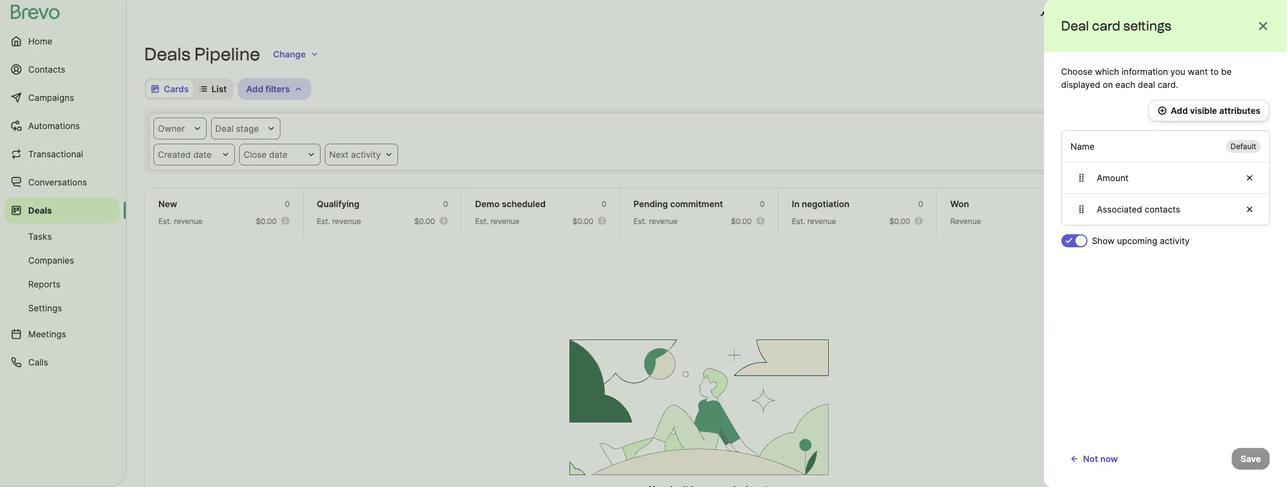 Task type: locate. For each thing, give the bounding box(es) containing it.
revenue
[[951, 217, 982, 226]]

created date
[[158, 149, 212, 160]]

6 $0.00 from the left
[[1048, 217, 1069, 226]]

5 $0.00 from the left
[[890, 217, 911, 226]]

4 revenue from the left
[[649, 217, 678, 226]]

4 est. revenue from the left
[[634, 217, 678, 226]]

pending commitment
[[634, 199, 724, 210]]

show upcoming activity
[[1093, 236, 1190, 246]]

sort button
[[1045, 78, 1093, 100]]

date right created
[[193, 149, 212, 160]]

0 vertical spatial add
[[246, 84, 264, 94]]

0 left lost
[[1078, 199, 1082, 208]]

6 0 from the left
[[1078, 199, 1082, 208]]

choose which information you want to be displayed on each deal card.
[[1062, 66, 1233, 90]]

deal left plan
[[1062, 18, 1090, 34]]

deal for deal card settings
[[1062, 18, 1090, 34]]

3 $0.00 from the left
[[573, 217, 594, 226]]

transactional link
[[4, 141, 119, 167]]

upcoming
[[1118, 236, 1158, 246]]

filters inside button
[[266, 84, 290, 94]]

settings
[[1124, 18, 1173, 34]]

5 est. from the left
[[792, 217, 806, 226]]

home link
[[4, 28, 119, 54]]

1 est. revenue from the left
[[158, 217, 203, 226]]

filters down change
[[266, 84, 290, 94]]

deal left stage
[[215, 123, 234, 134]]

deals up "cards" button
[[144, 44, 191, 65]]

2 $0.00 from the left
[[414, 217, 435, 226]]

1 horizontal spatial date
[[269, 149, 288, 160]]

deal inside button
[[1120, 84, 1139, 94]]

which
[[1096, 66, 1120, 77]]

0 down close date popup button
[[285, 199, 290, 208]]

filters for add filters
[[266, 84, 290, 94]]

deal for deal stage
[[215, 123, 234, 134]]

0 left pending
[[602, 199, 607, 208]]

0 for in negotiation
[[919, 199, 924, 208]]

deals up tasks
[[28, 205, 52, 216]]

filters for clear filters
[[1207, 123, 1231, 134]]

attributes
[[1220, 105, 1261, 116]]

2 revenue from the left
[[332, 217, 361, 226]]

est. revenue for pending commitment
[[634, 217, 678, 226]]

est. revenue for demo scheduled
[[475, 217, 520, 226]]

5 revenue from the left
[[808, 217, 837, 226]]

1 vertical spatial add
[[1172, 105, 1189, 116]]

0 horizontal spatial new
[[158, 199, 177, 210]]

companies
[[28, 255, 74, 266]]

list
[[212, 84, 227, 94]]

1 horizontal spatial deals
[[144, 44, 191, 65]]

0 horizontal spatial deal
[[1139, 79, 1156, 90]]

deal right create
[[1244, 49, 1262, 60]]

on
[[1104, 79, 1114, 90]]

0 vertical spatial deals
[[144, 44, 191, 65]]

0 vertical spatial new
[[1205, 10, 1224, 21]]

scheduled
[[502, 199, 546, 210]]

want
[[1189, 66, 1209, 77]]

company
[[1226, 10, 1267, 21]]

card
[[1093, 18, 1121, 34], [1141, 84, 1160, 94]]

0 for new
[[285, 199, 290, 208]]

1 vertical spatial filters
[[1207, 123, 1231, 134]]

deal right "on" at the right top
[[1120, 84, 1139, 94]]

deals
[[1169, 49, 1191, 60]]

est.
[[158, 217, 172, 226], [317, 217, 330, 226], [475, 217, 489, 226], [634, 217, 647, 226], [792, 217, 806, 226], [1109, 217, 1123, 226]]

meetings
[[28, 329, 66, 340]]

2 date from the left
[[269, 149, 288, 160]]

card for deal card
[[1141, 84, 1160, 94]]

6 est. from the left
[[1109, 217, 1123, 226]]

$0.00 for pending commitment
[[731, 217, 752, 226]]

2 vertical spatial deal
[[215, 123, 234, 134]]

add filters button
[[238, 78, 312, 100]]

new
[[1205, 10, 1224, 21], [158, 199, 177, 210]]

1 horizontal spatial card
[[1141, 84, 1160, 94]]

be
[[1222, 66, 1233, 77]]

0 horizontal spatial filters
[[266, 84, 290, 94]]

5 est. revenue from the left
[[792, 217, 837, 226]]

card inside deal card button
[[1141, 84, 1160, 94]]

to
[[1212, 66, 1220, 77]]

new inside new company "button"
[[1205, 10, 1224, 21]]

0 vertical spatial card
[[1093, 18, 1121, 34]]

3 est. from the left
[[475, 217, 489, 226]]

0 left demo
[[444, 199, 448, 208]]

$0.00
[[256, 217, 277, 226], [414, 217, 435, 226], [573, 217, 594, 226], [731, 217, 752, 226], [890, 217, 911, 226], [1048, 217, 1069, 226], [1207, 217, 1228, 226]]

deal down information
[[1139, 79, 1156, 90]]

3 revenue from the left
[[491, 217, 520, 226]]

filters inside button
[[1207, 123, 1231, 134]]

qualifying
[[317, 199, 360, 210]]

1 horizontal spatial deal
[[1062, 18, 1090, 34]]

add inside deal card settings dialog
[[1172, 105, 1189, 116]]

6 est. revenue from the left
[[1109, 217, 1154, 226]]

1 horizontal spatial deal
[[1244, 49, 1262, 60]]

import deals
[[1139, 49, 1191, 60]]

activity right next in the left top of the page
[[351, 149, 381, 160]]

not now
[[1084, 454, 1119, 465]]

date for close date
[[269, 149, 288, 160]]

owner button
[[154, 118, 207, 139]]

reports
[[28, 279, 60, 290]]

settings
[[28, 303, 62, 314]]

deal inside popup button
[[215, 123, 234, 134]]

deal inside dialog
[[1062, 18, 1090, 34]]

commitment
[[671, 199, 724, 210]]

1 $0.00 from the left
[[256, 217, 277, 226]]

0 horizontal spatial deal
[[215, 123, 234, 134]]

1 vertical spatial new
[[158, 199, 177, 210]]

6 revenue from the left
[[1125, 217, 1154, 226]]

filters down the "add visible attributes"
[[1207, 123, 1231, 134]]

deal card settings dialog
[[1045, 0, 1288, 487]]

4 $0.00 from the left
[[731, 217, 752, 226]]

reports link
[[4, 274, 119, 295]]

add filters
[[246, 84, 290, 94]]

conversations
[[28, 177, 87, 188]]

create deal button
[[1205, 43, 1271, 65]]

2 horizontal spatial deal
[[1120, 84, 1139, 94]]

0 vertical spatial activity
[[351, 149, 381, 160]]

1 vertical spatial deals
[[28, 205, 52, 216]]

new company
[[1205, 10, 1267, 21]]

None checkbox
[[1062, 234, 1088, 248]]

date for created date
[[193, 149, 212, 160]]

1 vertical spatial deal
[[1120, 84, 1139, 94]]

est. for in negotiation
[[792, 217, 806, 226]]

1 est. from the left
[[158, 217, 172, 226]]

1 horizontal spatial filters
[[1207, 123, 1231, 134]]

deal
[[1062, 18, 1090, 34], [1120, 84, 1139, 94], [215, 123, 234, 134]]

1 horizontal spatial new
[[1205, 10, 1224, 21]]

owner
[[158, 123, 185, 134]]

1 revenue from the left
[[174, 217, 203, 226]]

conversations link
[[4, 169, 119, 195]]

deals inside deals link
[[28, 205, 52, 216]]

1 horizontal spatial activity
[[1161, 236, 1190, 246]]

est. for pending commitment
[[634, 217, 647, 226]]

0 vertical spatial deal
[[1244, 49, 1262, 60]]

card inside deal card settings dialog
[[1093, 18, 1121, 34]]

sort
[[1067, 84, 1084, 94]]

0 for qualifying
[[444, 199, 448, 208]]

deals for deals
[[28, 205, 52, 216]]

est. revenue for new
[[158, 217, 203, 226]]

deal card
[[1120, 84, 1160, 94]]

date right close
[[269, 149, 288, 160]]

0 horizontal spatial activity
[[351, 149, 381, 160]]

new left company
[[1205, 10, 1224, 21]]

revenue for in negotiation
[[808, 217, 837, 226]]

home
[[28, 36, 52, 47]]

1 vertical spatial deal
[[1139, 79, 1156, 90]]

save
[[1241, 454, 1262, 465]]

lost
[[1109, 199, 1128, 210]]

in
[[792, 199, 800, 210]]

1 horizontal spatial add
[[1172, 105, 1189, 116]]

new down created
[[158, 199, 177, 210]]

1 0 from the left
[[285, 199, 290, 208]]

contacts link
[[4, 56, 119, 83]]

1 date from the left
[[193, 149, 212, 160]]

4 0 from the left
[[761, 199, 765, 208]]

date
[[193, 149, 212, 160], [269, 149, 288, 160]]

2 est. from the left
[[317, 217, 330, 226]]

3 0 from the left
[[602, 199, 607, 208]]

associated
[[1097, 204, 1143, 215]]

usage and plan
[[1054, 10, 1119, 21]]

deal card settings
[[1062, 18, 1173, 34]]

amount button
[[1063, 162, 1270, 194]]

2 est. revenue from the left
[[317, 217, 361, 226]]

5 0 from the left
[[919, 199, 924, 208]]

0 left won at the right top of page
[[919, 199, 924, 208]]

revenue for new
[[174, 217, 203, 226]]

usage
[[1054, 10, 1081, 21]]

0 vertical spatial deal
[[1062, 18, 1090, 34]]

2 0 from the left
[[444, 199, 448, 208]]

deals
[[144, 44, 191, 65], [28, 205, 52, 216]]

activity down 'associated contacts' button
[[1161, 236, 1190, 246]]

add for add visible attributes
[[1172, 105, 1189, 116]]

and
[[1083, 10, 1099, 21]]

campaigns
[[28, 92, 74, 103]]

add for add filters
[[246, 84, 264, 94]]

3 est. revenue from the left
[[475, 217, 520, 226]]

activity
[[351, 149, 381, 160], [1161, 236, 1190, 246]]

deal stage button
[[211, 118, 281, 139]]

not now button
[[1062, 448, 1127, 470]]

0 vertical spatial filters
[[266, 84, 290, 94]]

add right list
[[246, 84, 264, 94]]

0 horizontal spatial card
[[1093, 18, 1121, 34]]

4 est. from the left
[[634, 217, 647, 226]]

new for new company
[[1205, 10, 1224, 21]]

0 left in
[[761, 199, 765, 208]]

next activity button
[[325, 144, 398, 166]]

0 horizontal spatial add
[[246, 84, 264, 94]]

1 vertical spatial card
[[1141, 84, 1160, 94]]

negotiation
[[802, 199, 850, 210]]

add up clear
[[1172, 105, 1189, 116]]

deal
[[1244, 49, 1262, 60], [1139, 79, 1156, 90]]

0 horizontal spatial date
[[193, 149, 212, 160]]

visible
[[1191, 105, 1218, 116]]

0 horizontal spatial deals
[[28, 205, 52, 216]]

0
[[285, 199, 290, 208], [444, 199, 448, 208], [602, 199, 607, 208], [761, 199, 765, 208], [919, 199, 924, 208], [1078, 199, 1082, 208]]

1 vertical spatial activity
[[1161, 236, 1190, 246]]



Task type: describe. For each thing, give the bounding box(es) containing it.
contacts
[[28, 64, 65, 75]]

7 $0.00 from the left
[[1207, 217, 1228, 226]]

settings link
[[4, 297, 119, 319]]

plan
[[1101, 10, 1119, 21]]

in negotiation
[[792, 199, 850, 210]]

next activity
[[329, 149, 381, 160]]

list button
[[195, 80, 231, 98]]

activity inside deal card settings dialog
[[1161, 236, 1190, 246]]

revenue for qualifying
[[332, 217, 361, 226]]

meetings link
[[4, 321, 119, 347]]

close date
[[244, 149, 288, 160]]

close
[[244, 149, 267, 160]]

est. for demo scheduled
[[475, 217, 489, 226]]

stage
[[236, 123, 259, 134]]

won
[[951, 199, 970, 210]]

clear filters button
[[1173, 118, 1240, 139]]

0 for demo scheduled
[[602, 199, 607, 208]]

next
[[329, 149, 349, 160]]

deals pipeline
[[144, 44, 260, 65]]

created date button
[[154, 144, 235, 166]]

automations link
[[4, 113, 119, 139]]

demo scheduled
[[475, 199, 546, 210]]

import deals button
[[1129, 43, 1201, 65]]

deals for deals pipeline
[[144, 44, 191, 65]]

$0.00 for won
[[1048, 217, 1069, 226]]

clear filters
[[1182, 123, 1231, 134]]

contacts
[[1145, 204, 1181, 215]]

cards button
[[147, 80, 193, 98]]

new for new
[[158, 199, 177, 210]]

not
[[1084, 454, 1099, 465]]

created
[[158, 149, 191, 160]]

card.
[[1159, 79, 1179, 90]]

est. for new
[[158, 217, 172, 226]]

automations
[[28, 120, 80, 131]]

each
[[1117, 79, 1136, 90]]

choose
[[1062, 66, 1094, 77]]

deal inside create deal button
[[1244, 49, 1262, 60]]

change
[[273, 49, 306, 60]]

deals link
[[4, 198, 119, 224]]

new company button
[[1184, 4, 1271, 26]]

pending
[[634, 199, 668, 210]]

cards
[[164, 84, 189, 94]]

revenue for pending commitment
[[649, 217, 678, 226]]

$0.00 for in negotiation
[[890, 217, 911, 226]]

add visible attributes button
[[1149, 100, 1271, 122]]

deal inside choose which information you want to be displayed on each deal card.
[[1139, 79, 1156, 90]]

deal for deal card
[[1120, 84, 1139, 94]]

$0.00 for qualifying
[[414, 217, 435, 226]]

transactional
[[28, 149, 83, 160]]

save button
[[1233, 448, 1271, 470]]

0 for won
[[1078, 199, 1082, 208]]

activity inside popup button
[[351, 149, 381, 160]]

companies link
[[4, 250, 119, 271]]

information
[[1123, 66, 1169, 77]]

est. revenue for qualifying
[[317, 217, 361, 226]]

show
[[1093, 236, 1115, 246]]

card for deal card settings
[[1093, 18, 1121, 34]]

est. revenue for in negotiation
[[792, 217, 837, 226]]

$0.00 for demo scheduled
[[573, 217, 594, 226]]

deal stage
[[215, 123, 259, 134]]

Name search field
[[1173, 78, 1271, 100]]

now
[[1101, 454, 1119, 465]]

default
[[1231, 142, 1257, 151]]

import
[[1139, 49, 1167, 60]]

close date button
[[239, 144, 321, 166]]

usage and plan button
[[1032, 4, 1127, 26]]

tasks link
[[4, 226, 119, 248]]

$0.00 for new
[[256, 217, 277, 226]]

displayed
[[1062, 79, 1101, 90]]

change button
[[265, 43, 328, 65]]

campaigns link
[[4, 85, 119, 111]]

calls link
[[4, 350, 119, 376]]

tasks
[[28, 231, 52, 242]]

revenue for demo scheduled
[[491, 217, 520, 226]]

est. for qualifying
[[317, 217, 330, 226]]

deal card button
[[1098, 78, 1169, 100]]

none checkbox inside deal card settings dialog
[[1062, 234, 1088, 248]]

you
[[1172, 66, 1186, 77]]

name
[[1071, 141, 1095, 152]]

add visible attributes
[[1172, 105, 1261, 116]]

0 for pending commitment
[[761, 199, 765, 208]]

pipeline
[[195, 44, 260, 65]]

calls
[[28, 357, 48, 368]]

demo
[[475, 199, 500, 210]]

create
[[1214, 49, 1242, 60]]

amount
[[1097, 173, 1129, 183]]

create deal
[[1214, 49, 1262, 60]]



Task type: vqa. For each thing, say whether or not it's contained in the screenshot.
revenue
yes



